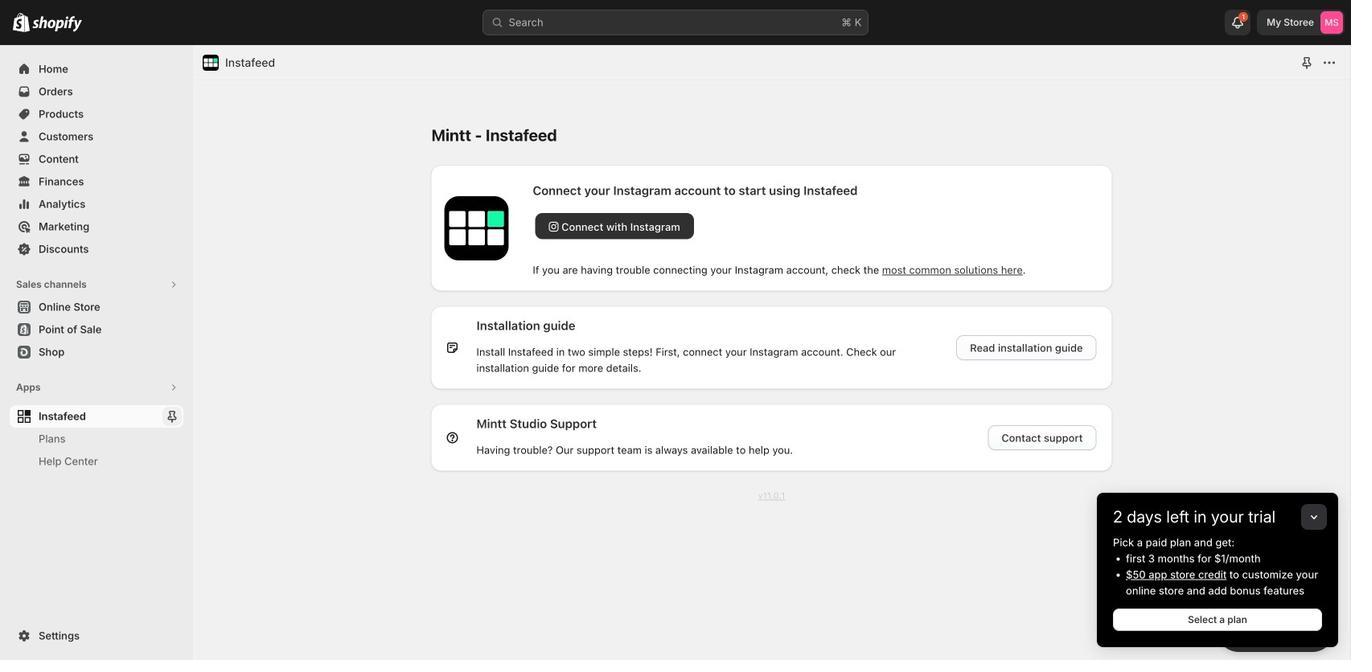 Task type: locate. For each thing, give the bounding box(es) containing it.
my storee image
[[1321, 11, 1344, 34]]

shopify image
[[32, 16, 82, 32]]

fullscreen dialog
[[193, 45, 1351, 661]]

shopify image
[[13, 13, 30, 32]]



Task type: describe. For each thing, give the bounding box(es) containing it.
icon for instafeed image
[[203, 55, 219, 71]]



Task type: vqa. For each thing, say whether or not it's contained in the screenshot.
Point
no



